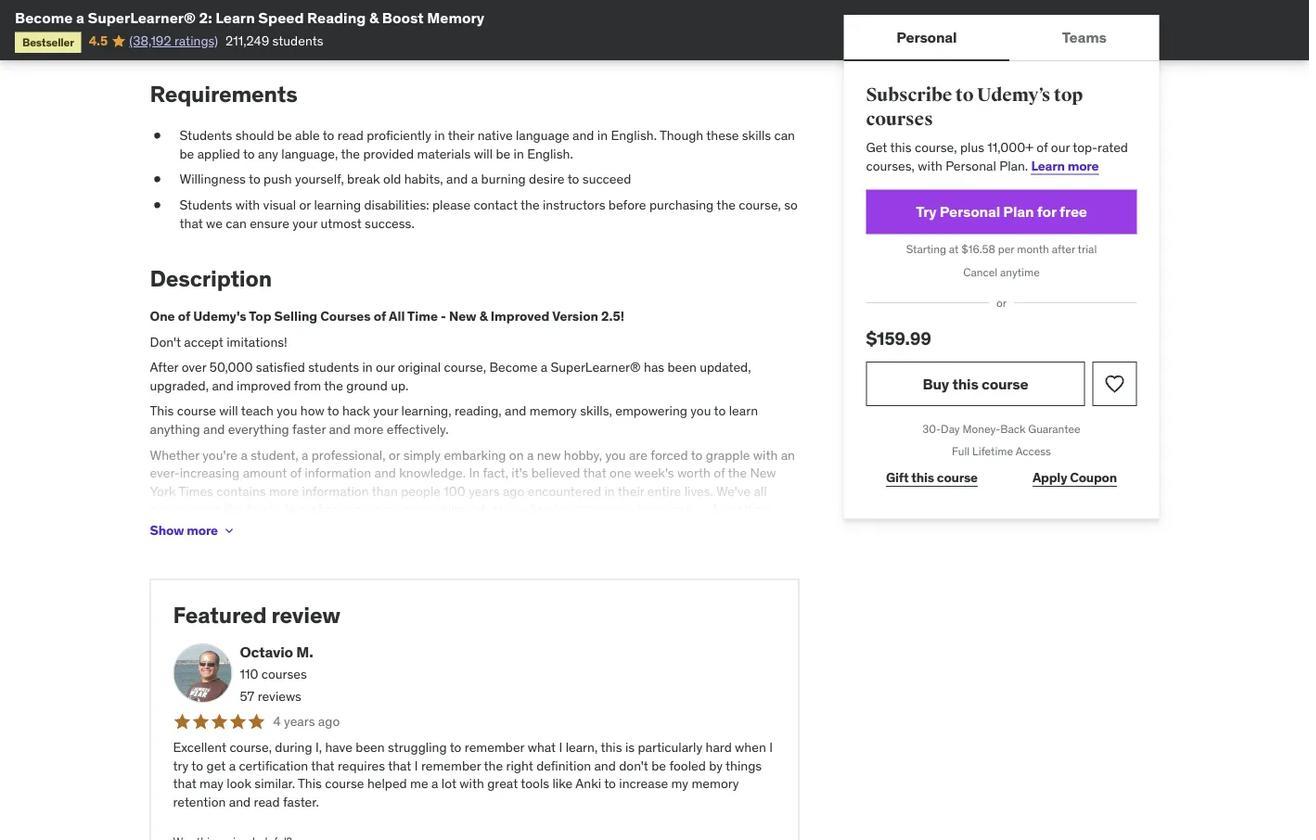 Task type: vqa. For each thing, say whether or not it's contained in the screenshot.
the bottommost Speaking
no



Task type: locate. For each thing, give the bounding box(es) containing it.
when
[[735, 740, 766, 756]]

my
[[671, 776, 689, 793]]

0 horizontal spatial memory
[[530, 403, 577, 420]]

struggling up the me
[[388, 740, 447, 756]]

like
[[553, 776, 573, 793]]

0 vertical spatial will
[[474, 145, 493, 162]]

memory inside one of udemy's top selling courses of all time - new & improved version 2.5! don't accept imitations! after over 50,000 satisfied students in our original course, become a superlearner® has been updated, upgraded, and improved from the ground up. this course will teach you how to hack your learning, reading, and memory skills, empowering you to learn anything and everything faster and more effectively. whether you're a student, a professional, or simply embarking on a new hobby, you are forced to grapple with an ever-increasing amount of information and knowledge. in fact, it's believed that one week's worth of the new york times contains more information than people 100 years ago encountered in their entire lives. we've all experienced the frustration of an ever-growing reading list, struggling to learn a new language, or forgetting things you learned in even your favorite subjects.
[[530, 403, 577, 420]]

with right courses,
[[918, 157, 943, 174]]

professional,
[[312, 447, 386, 463]]

with up ensure
[[235, 197, 260, 213]]

years inside one of udemy's top selling courses of all time - new & improved version 2.5! don't accept imitations! after over 50,000 satisfied students in our original course, become a superlearner® has been updated, upgraded, and improved from the ground up. this course will teach you how to hack your learning, reading, and memory skills, empowering you to learn anything and everything faster and more effectively. whether you're a student, a professional, or simply embarking on a new hobby, you are forced to grapple with an ever-increasing amount of information and knowledge. in fact, it's believed that one week's worth of the new york times contains more information than people 100 years ago encountered in their entire lives. we've all experienced the frustration of an ever-growing reading list, struggling to learn a new language, or forgetting things you learned in even your favorite subjects.
[[469, 483, 500, 500]]

0 vertical spatial personal
[[897, 27, 957, 46]]

embarking
[[444, 447, 506, 463]]

0 vertical spatial xsmall image
[[150, 127, 165, 145]]

2 horizontal spatial &
[[479, 308, 488, 325]]

language, down able
[[281, 145, 338, 162]]

of inside get this course, plus 11,000+ of our top-rated courses, with personal plan.
[[1037, 139, 1048, 156]]

1 horizontal spatial become
[[489, 359, 538, 376]]

1 vertical spatial this
[[298, 776, 322, 793]]

been right has
[[668, 359, 697, 376]]

our inside get this course, plus 11,000+ of our top-rated courses, with personal plan.
[[1051, 139, 1070, 156]]

learning,
[[401, 403, 452, 420]]

your down visual
[[293, 215, 317, 231]]

over
[[182, 359, 206, 376]]

this up the anything
[[150, 403, 174, 420]]

new right -
[[449, 308, 477, 325]]

that inside students with visual or learning disabilities: please contact the instructors before purchasing the course, so that we can ensure your utmost success.
[[180, 215, 203, 231]]

course, inside excellent course, during i, have been struggling to remember what i learn, this is particularly hard when i try to get a certification that requires that i remember the right definition and don't be fooled by things that may look similar. this course helped me a lot with great tools like anki to increase my memory retention and read faster.
[[230, 740, 272, 756]]

knowledge.
[[399, 465, 466, 482]]

one of udemy's top selling courses of all time - new & improved version 2.5! don't accept imitations! after over 50,000 satisfied students in our original course, become a superlearner® has been updated, upgraded, and improved from the ground up. this course will teach you how to hack your learning, reading, and memory skills, empowering you to learn anything and everything faster and more effectively. whether you're a student, a professional, or simply embarking on a new hobby, you are forced to grapple with an ever-increasing amount of information and knowledge. in fact, it's believed that one week's worth of the new york times contains more information than people 100 years ago encountered in their entire lives. we've all experienced the frustration of an ever-growing reading list, struggling to learn a new language, or forgetting things you learned in even your favorite subjects.
[[150, 308, 795, 536]]

octavio mejía image
[[173, 644, 232, 703]]

course, up certification
[[230, 740, 272, 756]]

retention
[[173, 794, 226, 811]]

show more
[[150, 522, 218, 539]]

i up the me
[[415, 758, 418, 774]]

in down frustration
[[260, 519, 270, 536]]

featured
[[173, 602, 267, 629]]

0 horizontal spatial become
[[15, 8, 73, 27]]

apply coupon
[[1033, 470, 1117, 486]]

$159.99
[[866, 327, 931, 349]]

i right when
[[769, 740, 773, 756]]

xsmall image down contains
[[222, 524, 236, 538]]

certification
[[239, 758, 308, 774]]

0 horizontal spatial i
[[415, 758, 418, 774]]

1 horizontal spatial years
[[469, 483, 500, 500]]

been up requires
[[356, 740, 385, 756]]

day
[[941, 422, 960, 436]]

courses down subscribe
[[866, 108, 933, 131]]

students inside students should be able to read proficiently in their native language and in english. though these skills can be applied to any language, the provided materials will be in english.
[[180, 127, 232, 144]]

you down experienced
[[189, 519, 210, 536]]

this right buy
[[952, 374, 979, 393]]

try
[[916, 202, 937, 221]]

to left udemy's
[[956, 84, 974, 107]]

octavio
[[240, 643, 293, 662]]

1 vertical spatial your
[[373, 403, 398, 420]]

that up helped
[[388, 758, 411, 774]]

1 vertical spatial their
[[618, 483, 644, 500]]

remember up lot at the left bottom of the page
[[421, 758, 481, 774]]

things down when
[[726, 758, 762, 774]]

years up list,
[[469, 483, 500, 500]]

0 vertical spatial language,
[[281, 145, 338, 162]]

years right 4
[[284, 714, 315, 730]]

read up provided
[[338, 127, 364, 144]]

1 vertical spatial xsmall image
[[150, 170, 165, 189]]

course,
[[915, 139, 957, 156], [739, 197, 781, 213], [444, 359, 486, 376], [230, 740, 272, 756]]

0 horizontal spatial courses
[[261, 666, 307, 683]]

the up we've
[[728, 465, 747, 482]]

that
[[180, 215, 203, 231], [583, 465, 607, 482], [311, 758, 335, 774], [388, 758, 411, 774], [173, 776, 196, 793]]

learn down the encountered
[[569, 501, 598, 518]]

this up faster. in the left of the page
[[298, 776, 322, 793]]

1 horizontal spatial new
[[611, 501, 635, 518]]

show
[[150, 522, 184, 539]]

1 horizontal spatial learn
[[729, 403, 758, 420]]

1 horizontal spatial things
[[726, 758, 762, 774]]

xsmall image
[[173, 10, 188, 29], [150, 196, 165, 214]]

the up break
[[341, 145, 360, 162]]

1 students from the top
[[180, 127, 232, 144]]

desire
[[529, 171, 565, 188]]

can
[[774, 127, 795, 144], [226, 215, 247, 231]]

this for get
[[890, 139, 912, 156]]

updated,
[[700, 359, 751, 376]]

0 horizontal spatial language,
[[281, 145, 338, 162]]

of right one
[[178, 308, 190, 325]]

the right purchasing
[[717, 197, 736, 213]]

udemy's
[[977, 84, 1051, 107]]

2 vertical spatial personal
[[940, 202, 1000, 221]]

and up please
[[446, 171, 468, 188]]

superlearner® up skills,
[[551, 359, 641, 376]]

this inside get this course, plus 11,000+ of our top-rated courses, with personal plan.
[[890, 139, 912, 156]]

speed
[[258, 8, 304, 27]]

everything
[[228, 421, 289, 438]]

subjects.
[[379, 519, 432, 536]]

0 horizontal spatial new
[[537, 447, 561, 463]]

their inside one of udemy's top selling courses of all time - new & improved version 2.5! don't accept imitations! after over 50,000 satisfied students in our original course, become a superlearner® has been updated, upgraded, and improved from the ground up. this course will teach you how to hack your learning, reading, and memory skills, empowering you to learn anything and everything faster and more effectively. whether you're a student, a professional, or simply embarking on a new hobby, you are forced to grapple with an ever-increasing amount of information and knowledge. in fact, it's believed that one week's worth of the new york times contains more information than people 100 years ago encountered in their entire lives. we've all experienced the frustration of an ever-growing reading list, struggling to learn a new language, or forgetting things you learned in even your favorite subjects.
[[618, 483, 644, 500]]

trial
[[1078, 242, 1097, 257]]

1 vertical spatial been
[[356, 740, 385, 756]]

course, left plus
[[915, 139, 957, 156]]

is
[[625, 740, 635, 756]]

course inside one of udemy's top selling courses of all time - new & improved version 2.5! don't accept imitations! after over 50,000 satisfied students in our original course, become a superlearner® has been updated, upgraded, and improved from the ground up. this course will teach you how to hack your learning, reading, and memory skills, empowering you to learn anything and everything faster and more effectively. whether you're a student, a professional, or simply embarking on a new hobby, you are forced to grapple with an ever-increasing amount of information and knowledge. in fact, it's believed that one week's worth of the new york times contains more information than people 100 years ago encountered in their entire lives. we've all experienced the frustration of an ever-growing reading list, struggling to learn a new language, or forgetting things you learned in even your favorite subjects.
[[177, 403, 216, 420]]

visual
[[263, 197, 296, 213]]

students down thank you & congratulations!
[[272, 32, 323, 49]]

with inside excellent course, during i, have been struggling to remember what i learn, this is particularly hard when i try to get a certification that requires that i remember the right definition and don't be fooled by things that may look similar. this course helped me a lot with great tools like anki to increase my memory retention and read faster.
[[460, 776, 484, 793]]

read inside students should be able to read proficiently in their native language and in english. though these skills can be applied to any language, the provided materials will be in english.
[[338, 127, 364, 144]]

people
[[401, 483, 441, 500]]

learn up grapple
[[729, 403, 758, 420]]

course up the anything
[[177, 403, 216, 420]]

this inside excellent course, during i, have been struggling to remember what i learn, this is particularly hard when i try to get a certification that requires that i remember the right definition and don't be fooled by things that may look similar. this course helped me a lot with great tools like anki to increase my memory retention and read faster.
[[601, 740, 622, 756]]

more down experienced
[[187, 522, 218, 539]]

course, up the reading,
[[444, 359, 486, 376]]

0 horizontal spatial read
[[254, 794, 280, 811]]

apply coupon button
[[1013, 460, 1137, 497]]

xsmall image inside show more button
[[222, 524, 236, 538]]

will down native
[[474, 145, 493, 162]]

1 vertical spatial read
[[254, 794, 280, 811]]

your inside students with visual or learning disabilities: please contact the instructors before purchasing the course, so that we can ensure your utmost success.
[[293, 215, 317, 231]]

this inside one of udemy's top selling courses of all time - new & improved version 2.5! don't accept imitations! after over 50,000 satisfied students in our original course, become a superlearner® has been updated, upgraded, and improved from the ground up. this course will teach you how to hack your learning, reading, and memory skills, empowering you to learn anything and everything faster and more effectively. whether you're a student, a professional, or simply embarking on a new hobby, you are forced to grapple with an ever-increasing amount of information and knowledge. in fact, it's believed that one week's worth of the new york times contains more information than people 100 years ago encountered in their entire lives. we've all experienced the frustration of an ever-growing reading list, struggling to learn a new language, or forgetting things you learned in even your favorite subjects.
[[150, 403, 174, 420]]

memory
[[530, 403, 577, 420], [692, 776, 739, 793]]

our up 'up.'
[[376, 359, 395, 376]]

1 horizontal spatial english.
[[611, 127, 657, 144]]

learn more
[[1031, 157, 1099, 174]]

0 vertical spatial superlearner®
[[88, 8, 196, 27]]

0 vertical spatial new
[[449, 308, 477, 325]]

1 vertical spatial language,
[[638, 501, 695, 518]]

language
[[516, 127, 569, 144]]

old
[[383, 171, 401, 188]]

don't
[[619, 758, 648, 774]]

1 vertical spatial struggling
[[388, 740, 447, 756]]

1 horizontal spatial read
[[338, 127, 364, 144]]

0 vertical spatial learn
[[216, 8, 255, 27]]

2 students from the top
[[180, 197, 232, 213]]

30-
[[923, 422, 941, 436]]

1 horizontal spatial courses
[[866, 108, 933, 131]]

0 vertical spatial been
[[668, 359, 697, 376]]

requires
[[338, 758, 385, 774]]

0 vertical spatial years
[[469, 483, 500, 500]]

be down native
[[496, 145, 511, 162]]

that down try
[[173, 776, 196, 793]]

plus
[[960, 139, 985, 156]]

0 horizontal spatial our
[[376, 359, 395, 376]]

1 vertical spatial personal
[[946, 157, 996, 174]]

of left all at the top of the page
[[374, 308, 386, 325]]

week's
[[635, 465, 674, 482]]

excellent
[[173, 740, 226, 756]]

with right lot at the left bottom of the page
[[460, 776, 484, 793]]

things inside excellent course, during i, have been struggling to remember what i learn, this is particularly hard when i try to get a certification that requires that i remember the right definition and don't be fooled by things that may look similar. this course helped me a lot with great tools like anki to increase my memory retention and read faster.
[[726, 758, 762, 774]]

this inside button
[[952, 374, 979, 393]]

to right able
[[323, 127, 334, 144]]

buy
[[923, 374, 949, 393]]

can inside students should be able to read proficiently in their native language and in english. though these skills can be applied to any language, the provided materials will be in english.
[[774, 127, 795, 144]]

0 vertical spatial our
[[1051, 139, 1070, 156]]

coupon
[[1070, 470, 1117, 486]]

will left teach
[[219, 403, 238, 420]]

become
[[15, 8, 73, 27], [489, 359, 538, 376]]

0 vertical spatial can
[[774, 127, 795, 144]]

students up 'applied'
[[180, 127, 232, 144]]

personal down plus
[[946, 157, 996, 174]]

can for skills
[[774, 127, 795, 144]]

it's
[[512, 465, 528, 482]]

in up ground
[[362, 359, 373, 376]]

description
[[150, 265, 272, 293]]

1 horizontal spatial their
[[618, 483, 644, 500]]

0 vertical spatial become
[[15, 8, 73, 27]]

1 vertical spatial superlearner®
[[551, 359, 641, 376]]

1 horizontal spatial struggling
[[492, 501, 551, 518]]

more down top-
[[1068, 157, 1099, 174]]

more down hack
[[354, 421, 384, 438]]

xsmall image down requirements
[[150, 127, 165, 145]]

read
[[338, 127, 364, 144], [254, 794, 280, 811]]

new
[[537, 447, 561, 463], [611, 501, 635, 518]]

0 vertical spatial their
[[448, 127, 474, 144]]

1 horizontal spatial this
[[298, 776, 322, 793]]

ago down it's
[[503, 483, 525, 500]]

with inside get this course, plus 11,000+ of our top-rated courses, with personal plan.
[[918, 157, 943, 174]]

1 horizontal spatial memory
[[692, 776, 739, 793]]

0 vertical spatial your
[[293, 215, 317, 231]]

0 horizontal spatial been
[[356, 740, 385, 756]]

their down one
[[618, 483, 644, 500]]

0 vertical spatial struggling
[[492, 501, 551, 518]]

this for gift
[[912, 470, 934, 486]]

0 vertical spatial ever-
[[150, 465, 180, 482]]

0 horizontal spatial an
[[325, 501, 339, 518]]

the down desire
[[521, 197, 540, 213]]

personal up the $16.58
[[940, 202, 1000, 221]]

contains
[[216, 483, 266, 500]]

tab list
[[844, 15, 1159, 61]]

1 horizontal spatial ago
[[503, 483, 525, 500]]

2 vertical spatial xsmall image
[[222, 524, 236, 538]]

can right skills on the top right of the page
[[774, 127, 795, 144]]

1 vertical spatial ago
[[318, 714, 340, 730]]

been inside excellent course, during i, have been struggling to remember what i learn, this is particularly hard when i try to get a certification that requires that i remember the right definition and don't be fooled by things that may look similar. this course helped me a lot with great tools like anki to increase my memory retention and read faster.
[[356, 740, 385, 756]]

of up learn more
[[1037, 139, 1048, 156]]

more up frustration
[[269, 483, 299, 500]]

1 vertical spatial things
[[726, 758, 762, 774]]

reviews
[[258, 688, 301, 705]]

your down 'up.'
[[373, 403, 398, 420]]

reading,
[[455, 403, 502, 420]]

teams button
[[1010, 15, 1159, 59]]

in up burning
[[514, 145, 524, 162]]

things down experienced
[[150, 519, 186, 536]]

an right grapple
[[781, 447, 795, 463]]

this
[[150, 403, 174, 420], [298, 776, 322, 793]]

language, inside students should be able to read proficiently in their native language and in english. though these skills can be applied to any language, the provided materials will be in english.
[[281, 145, 338, 162]]

1 vertical spatial will
[[219, 403, 238, 420]]

lifetime
[[973, 445, 1013, 459]]

0 vertical spatial students
[[180, 127, 232, 144]]

anytime
[[1000, 265, 1040, 280]]

course inside button
[[982, 374, 1029, 393]]

you
[[277, 403, 297, 420], [691, 403, 711, 420], [605, 447, 626, 463], [189, 519, 210, 536]]

1 vertical spatial memory
[[692, 776, 739, 793]]

satisfied
[[256, 359, 305, 376]]

can inside students with visual or learning disabilities: please contact the instructors before purchasing the course, so that we can ensure your utmost success.
[[226, 215, 247, 231]]

remember
[[465, 740, 525, 756], [421, 758, 481, 774]]

0 horizontal spatial things
[[150, 519, 186, 536]]

1 vertical spatial new
[[750, 465, 776, 482]]

1 horizontal spatial &
[[369, 8, 379, 27]]

things
[[150, 519, 186, 536], [726, 758, 762, 774]]

2.5!
[[601, 308, 624, 325]]

than
[[372, 483, 398, 500]]

superlearner® inside one of udemy's top selling courses of all time - new & improved version 2.5! don't accept imitations! after over 50,000 satisfied students in our original course, become a superlearner® has been updated, upgraded, and improved from the ground up. this course will teach you how to hack your learning, reading, and memory skills, empowering you to learn anything and everything faster and more effectively. whether you're a student, a professional, or simply embarking on a new hobby, you are forced to grapple with an ever-increasing amount of information and knowledge. in fact, it's believed that one week's worth of the new york times contains more information than people 100 years ago encountered in their entire lives. we've all experienced the frustration of an ever-growing reading list, struggling to learn a new language, or forgetting things you learned in even your favorite subjects.
[[551, 359, 641, 376]]

0 vertical spatial things
[[150, 519, 186, 536]]

1 horizontal spatial an
[[781, 447, 795, 463]]

memory
[[427, 8, 485, 27]]

1 vertical spatial ever-
[[342, 501, 372, 518]]

new up all
[[750, 465, 776, 482]]

helped
[[367, 776, 407, 793]]

0 horizontal spatial xsmall image
[[150, 196, 165, 214]]

simply
[[403, 447, 441, 463]]

english. left though at the right
[[611, 127, 657, 144]]

remember up right
[[465, 740, 525, 756]]

version
[[552, 308, 598, 325]]

this inside excellent course, during i, have been struggling to remember what i learn, this is particularly hard when i try to get a certification that requires that i remember the right definition and don't be fooled by things that may look similar. this course helped me a lot with great tools like anki to increase my memory retention and read faster.
[[298, 776, 322, 793]]

0 horizontal spatial can
[[226, 215, 247, 231]]

1 vertical spatial courses
[[261, 666, 307, 683]]

be left able
[[277, 127, 292, 144]]

materials
[[417, 145, 471, 162]]

your right even
[[304, 519, 329, 536]]

right
[[506, 758, 533, 774]]

habits,
[[404, 171, 443, 188]]

and right language
[[573, 127, 594, 144]]

learn up 211,249
[[216, 8, 255, 27]]

xsmall image up (38,192 ratings)
[[173, 10, 188, 29]]

1 vertical spatial our
[[376, 359, 395, 376]]

a
[[76, 8, 84, 27], [471, 171, 478, 188], [541, 359, 548, 376], [241, 447, 248, 463], [302, 447, 308, 463], [527, 447, 534, 463], [601, 501, 608, 518], [229, 758, 236, 774], [432, 776, 438, 793]]

0 horizontal spatial &
[[266, 11, 274, 28]]

to up worth
[[691, 447, 703, 463]]

1 vertical spatial can
[[226, 215, 247, 231]]

course up "back"
[[982, 374, 1029, 393]]

personal inside button
[[897, 27, 957, 46]]

to
[[956, 84, 974, 107], [323, 127, 334, 144], [243, 145, 255, 162], [249, 171, 261, 188], [568, 171, 579, 188], [327, 403, 339, 420], [714, 403, 726, 420], [691, 447, 703, 463], [554, 501, 566, 518], [450, 740, 462, 756], [191, 758, 203, 774], [604, 776, 616, 793]]

students inside students with visual or learning disabilities: please contact the instructors before purchasing the course, so that we can ensure your utmost success.
[[180, 197, 232, 213]]

course down requires
[[325, 776, 364, 793]]

xsmall image up description
[[150, 196, 165, 214]]

0 vertical spatial xsmall image
[[173, 10, 188, 29]]

of down grapple
[[714, 465, 725, 482]]

0 horizontal spatial superlearner®
[[88, 8, 196, 27]]

1 horizontal spatial can
[[774, 127, 795, 144]]

1 vertical spatial new
[[611, 501, 635, 518]]

that down hobby,
[[583, 465, 607, 482]]

1 horizontal spatial our
[[1051, 139, 1070, 156]]

and up the you're
[[203, 421, 225, 438]]

& inside one of udemy's top selling courses of all time - new & improved version 2.5! don't accept imitations! after over 50,000 satisfied students in our original course, become a superlearner® has been updated, upgraded, and improved from the ground up. this course will teach you how to hack your learning, reading, and memory skills, empowering you to learn anything and everything faster and more effectively. whether you're a student, a professional, or simply embarking on a new hobby, you are forced to grapple with an ever-increasing amount of information and knowledge. in fact, it's believed that one week's worth of the new york times contains more information than people 100 years ago encountered in their entire lives. we've all experienced the frustration of an ever-growing reading list, struggling to learn a new language, or forgetting things you learned in even your favorite subjects.
[[479, 308, 488, 325]]

xsmall image
[[150, 127, 165, 145], [150, 170, 165, 189], [222, 524, 236, 538]]

students up 'we'
[[180, 197, 232, 213]]

students with visual or learning disabilities: please contact the instructors before purchasing the course, so that we can ensure your utmost success.
[[180, 197, 798, 231]]

0 vertical spatial information
[[305, 465, 371, 482]]

to left push
[[249, 171, 261, 188]]

provided
[[363, 145, 414, 162]]

struggling down it's
[[492, 501, 551, 518]]

0 vertical spatial ago
[[503, 483, 525, 500]]

instructors
[[543, 197, 605, 213]]

0 horizontal spatial will
[[219, 403, 238, 420]]

gift this course link
[[866, 460, 998, 497]]

1 horizontal spatial language,
[[638, 501, 695, 518]]

1 vertical spatial students
[[180, 197, 232, 213]]

1 vertical spatial become
[[489, 359, 538, 376]]

be down the particularly
[[652, 758, 666, 774]]

their up materials
[[448, 127, 474, 144]]

1 horizontal spatial been
[[668, 359, 697, 376]]

0 vertical spatial courses
[[866, 108, 933, 131]]

at
[[949, 242, 959, 257]]

with up all
[[753, 447, 778, 463]]

0 vertical spatial this
[[150, 403, 174, 420]]

xsmall image for students
[[150, 127, 165, 145]]

0 vertical spatial learn
[[729, 403, 758, 420]]

wishlist image
[[1104, 373, 1126, 395]]

the
[[341, 145, 360, 162], [521, 197, 540, 213], [717, 197, 736, 213], [324, 377, 343, 394], [728, 465, 747, 482], [224, 501, 243, 518], [484, 758, 503, 774]]

1 horizontal spatial superlearner®
[[551, 359, 641, 376]]

1 vertical spatial learn
[[1031, 157, 1065, 174]]

1 horizontal spatial ever-
[[342, 501, 372, 518]]

in
[[435, 127, 445, 144], [597, 127, 608, 144], [514, 145, 524, 162], [362, 359, 373, 376], [605, 483, 615, 500], [260, 519, 270, 536]]

thank
[[203, 11, 238, 28]]

learn right plan.
[[1031, 157, 1065, 174]]

0 horizontal spatial english.
[[527, 145, 573, 162]]

become down improved
[[489, 359, 538, 376]]



Task type: describe. For each thing, give the bounding box(es) containing it.
get this course, plus 11,000+ of our top-rated courses, with personal plan.
[[866, 139, 1128, 174]]

0 horizontal spatial new
[[449, 308, 477, 325]]

course, inside students with visual or learning disabilities: please contact the instructors before purchasing the course, so that we can ensure your utmost success.
[[739, 197, 781, 213]]

hobby,
[[564, 447, 602, 463]]

course down full
[[937, 470, 978, 486]]

skills,
[[580, 403, 612, 420]]

students inside one of udemy's top selling courses of all time - new & improved version 2.5! don't accept imitations! after over 50,000 satisfied students in our original course, become a superlearner® has been updated, upgraded, and improved from the ground up. this course will teach you how to hack your learning, reading, and memory skills, empowering you to learn anything and everything faster and more effectively. whether you're a student, a professional, or simply embarking on a new hobby, you are forced to grapple with an ever-increasing amount of information and knowledge. in fact, it's believed that one week's worth of the new york times contains more information than people 100 years ago encountered in their entire lives. we've all experienced the frustration of an ever-growing reading list, struggling to learn a new language, or forgetting things you learned in even your favorite subjects.
[[308, 359, 359, 376]]

try personal plan for free
[[916, 202, 1087, 221]]

with inside one of udemy's top selling courses of all time - new & improved version 2.5! don't accept imitations! after over 50,000 satisfied students in our original course, become a superlearner® has been updated, upgraded, and improved from the ground up. this course will teach you how to hack your learning, reading, and memory skills, empowering you to learn anything and everything faster and more effectively. whether you're a student, a professional, or simply embarking on a new hobby, you are forced to grapple with an ever-increasing amount of information and knowledge. in fact, it's believed that one week's worth of the new york times contains more information than people 100 years ago encountered in their entire lives. we've all experienced the frustration of an ever-growing reading list, struggling to learn a new language, or forgetting things you learned in even your favorite subjects.
[[753, 447, 778, 463]]

1 vertical spatial an
[[325, 501, 339, 518]]

0 vertical spatial english.
[[611, 127, 657, 144]]

what
[[528, 740, 556, 756]]

57
[[240, 688, 255, 705]]

211,249 students
[[226, 32, 323, 49]]

learned
[[213, 519, 257, 536]]

cancel
[[963, 265, 998, 280]]

-
[[441, 308, 446, 325]]

please
[[432, 197, 471, 213]]

by
[[709, 758, 723, 774]]

course, inside get this course, plus 11,000+ of our top-rated courses, with personal plan.
[[915, 139, 957, 156]]

all
[[754, 483, 767, 500]]

will inside one of udemy's top selling courses of all time - new & improved version 2.5! don't accept imitations! after over 50,000 satisfied students in our original course, become a superlearner® has been updated, upgraded, and improved from the ground up. this course will teach you how to hack your learning, reading, and memory skills, empowering you to learn anything and everything faster and more effectively. whether you're a student, a professional, or simply embarking on a new hobby, you are forced to grapple with an ever-increasing amount of information and knowledge. in fact, it's believed that one week's worth of the new york times contains more information than people 100 years ago encountered in their entire lives. we've all experienced the frustration of an ever-growing reading list, struggling to learn a new language, or forgetting things you learned in even your favorite subjects.
[[219, 403, 238, 420]]

can for we
[[226, 215, 247, 231]]

to inside subscribe to udemy's top courses
[[956, 84, 974, 107]]

courses inside octavio m. 110 courses 57 reviews
[[261, 666, 307, 683]]

top
[[1054, 84, 1083, 107]]

starting at $16.58 per month after trial cancel anytime
[[906, 242, 1097, 280]]

be inside excellent course, during i, have been struggling to remember what i learn, this is particularly hard when i try to get a certification that requires that i remember the right definition and don't be fooled by things that may look similar. this course helped me a lot with great tools like anki to increase my memory retention and read faster.
[[652, 758, 666, 774]]

(38,192
[[129, 32, 171, 49]]

may
[[200, 776, 224, 793]]

how
[[300, 403, 324, 420]]

free
[[1060, 202, 1087, 221]]

featured review
[[173, 602, 340, 629]]

and down look on the bottom left of the page
[[229, 794, 251, 811]]

starting
[[906, 242, 946, 257]]

tools
[[521, 776, 549, 793]]

or inside students with visual or learning disabilities: please contact the instructors before purchasing the course, so that we can ensure your utmost success.
[[299, 197, 311, 213]]

time
[[407, 308, 438, 325]]

that inside one of udemy's top selling courses of all time - new & improved version 2.5! don't accept imitations! after over 50,000 satisfied students in our original course, become a superlearner® has been updated, upgraded, and improved from the ground up. this course will teach you how to hack your learning, reading, and memory skills, empowering you to learn anything and everything faster and more effectively. whether you're a student, a professional, or simply embarking on a new hobby, you are forced to grapple with an ever-increasing amount of information and knowledge. in fact, it's believed that one week's worth of the new york times contains more information than people 100 years ago encountered in their entire lives. we've all experienced the frustration of an ever-growing reading list, struggling to learn a new language, or forgetting things you learned in even your favorite subjects.
[[583, 465, 607, 482]]

4
[[273, 714, 281, 730]]

more inside button
[[187, 522, 218, 539]]

read inside excellent course, during i, have been struggling to remember what i learn, this is particularly hard when i try to get a certification that requires that i remember the right definition and don't be fooled by things that may look similar. this course helped me a lot with great tools like anki to increase my memory retention and read faster.
[[254, 794, 280, 811]]

increasing
[[180, 465, 240, 482]]

try
[[173, 758, 189, 774]]

0 horizontal spatial learn
[[216, 8, 255, 27]]

should
[[235, 127, 274, 144]]

and down the "50,000"
[[212, 377, 234, 394]]

these
[[706, 127, 739, 144]]

buy this course
[[923, 374, 1029, 393]]

1 vertical spatial english.
[[527, 145, 573, 162]]

be left 'applied'
[[180, 145, 194, 162]]

for
[[1037, 202, 1057, 221]]

so
[[784, 197, 798, 213]]

has
[[644, 359, 665, 376]]

100
[[444, 483, 466, 500]]

tab list containing personal
[[844, 15, 1159, 61]]

are
[[629, 447, 648, 463]]

requirements
[[150, 80, 297, 108]]

and inside students should be able to read proficiently in their native language and in english. though these skills can be applied to any language, the provided materials will be in english.
[[573, 127, 594, 144]]

in down one
[[605, 483, 615, 500]]

contact
[[474, 197, 518, 213]]

believed
[[531, 465, 580, 482]]

experienced
[[150, 501, 221, 518]]

you up one
[[605, 447, 626, 463]]

course inside excellent course, during i, have been struggling to remember what i learn, this is particularly hard when i try to get a certification that requires that i remember the right definition and don't be fooled by things that may look similar. this course helped me a lot with great tools like anki to increase my memory retention and read faster.
[[325, 776, 364, 793]]

reading
[[422, 501, 466, 518]]

1 horizontal spatial i
[[559, 740, 563, 756]]

and right the reading,
[[505, 403, 527, 420]]

succeed
[[583, 171, 631, 188]]

memory inside excellent course, during i, have been struggling to remember what i learn, this is particularly hard when i try to get a certification that requires that i remember the right definition and don't be fooled by things that may look similar. this course helped me a lot with great tools like anki to increase my memory retention and read faster.
[[692, 776, 739, 793]]

personal inside get this course, plus 11,000+ of our top-rated courses, with personal plan.
[[946, 157, 996, 174]]

1 vertical spatial learn
[[569, 501, 598, 518]]

courses,
[[866, 157, 915, 174]]

the inside students should be able to read proficiently in their native language and in english. though these skills can be applied to any language, the provided materials will be in english.
[[341, 145, 360, 162]]

in up succeed
[[597, 127, 608, 144]]

students should be able to read proficiently in their native language and in english. though these skills can be applied to any language, the provided materials will be in english.
[[180, 127, 795, 162]]

try personal plan for free link
[[866, 190, 1137, 234]]

boost
[[382, 8, 424, 27]]

or left simply
[[389, 447, 400, 463]]

our inside one of udemy's top selling courses of all time - new & improved version 2.5! don't accept imitations! after over 50,000 satisfied students in our original course, become a superlearner® has been updated, upgraded, and improved from the ground up. this course will teach you how to hack your learning, reading, and memory skills, empowering you to learn anything and everything faster and more effectively. whether you're a student, a professional, or simply embarking on a new hobby, you are forced to grapple with an ever-increasing amount of information and knowledge. in fact, it's believed that one week's worth of the new york times contains more information than people 100 years ago encountered in their entire lives. we've all experienced the frustration of an ever-growing reading list, struggling to learn a new language, or forgetting things you learned in even your favorite subjects.
[[376, 359, 395, 376]]

burning
[[481, 171, 526, 188]]

with inside students with visual or learning disabilities: please contact the instructors before purchasing the course, so that we can ensure your utmost success.
[[235, 197, 260, 213]]

2 horizontal spatial i
[[769, 740, 773, 756]]

50,000
[[210, 359, 253, 376]]

2 vertical spatial your
[[304, 519, 329, 536]]

language, inside one of udemy's top selling courses of all time - new & improved version 2.5! don't accept imitations! after over 50,000 satisfied students in our original course, become a superlearner® has been updated, upgraded, and improved from the ground up. this course will teach you how to hack your learning, reading, and memory skills, empowering you to learn anything and everything faster and more effectively. whether you're a student, a professional, or simply embarking on a new hobby, you are forced to grapple with an ever-increasing amount of information and knowledge. in fact, it's believed that one week's worth of the new york times contains more information than people 100 years ago encountered in their entire lives. we've all experienced the frustration of an ever-growing reading list, struggling to learn a new language, or forgetting things you learned in even your favorite subjects.
[[638, 501, 695, 518]]

hard
[[706, 740, 732, 756]]

1 vertical spatial information
[[302, 483, 369, 500]]

before
[[609, 197, 646, 213]]

and up the anki
[[594, 758, 616, 774]]

success.
[[365, 215, 415, 231]]

courses inside subscribe to udemy's top courses
[[866, 108, 933, 131]]

the up learned
[[224, 501, 243, 518]]

1 horizontal spatial learn
[[1031, 157, 1065, 174]]

during
[[275, 740, 312, 756]]

we've
[[716, 483, 751, 500]]

from
[[294, 377, 321, 394]]

though
[[660, 127, 704, 144]]

gift
[[886, 470, 909, 486]]

of right frustration
[[310, 501, 322, 518]]

faster
[[292, 421, 326, 438]]

applied
[[197, 145, 240, 162]]

their inside students should be able to read proficiently in their native language and in english. though these skills can be applied to any language, the provided materials will be in english.
[[448, 127, 474, 144]]

and up than
[[374, 465, 396, 482]]

1 vertical spatial xsmall image
[[150, 196, 165, 214]]

push
[[264, 171, 292, 188]]

get
[[866, 139, 887, 156]]

break
[[347, 171, 380, 188]]

to right how
[[327, 403, 339, 420]]

struggling inside excellent course, during i, have been struggling to remember what i learn, this is particularly hard when i try to get a certification that requires that i remember the right definition and don't be fooled by things that may look similar. this course helped me a lot with great tools like anki to increase my memory retention and read faster.
[[388, 740, 447, 756]]

110
[[240, 666, 258, 683]]

improved
[[491, 308, 550, 325]]

in up materials
[[435, 127, 445, 144]]

0 horizontal spatial ever-
[[150, 465, 180, 482]]

to right the anki
[[604, 776, 616, 793]]

to down the encountered
[[554, 501, 566, 518]]

particularly
[[638, 740, 703, 756]]

able
[[295, 127, 320, 144]]

even
[[273, 519, 301, 536]]

this for buy
[[952, 374, 979, 393]]

0 vertical spatial students
[[272, 32, 323, 49]]

been inside one of udemy's top selling courses of all time - new & improved version 2.5! don't accept imitations! after over 50,000 satisfied students in our original course, become a superlearner® has been updated, upgraded, and improved from the ground up. this course will teach you how to hack your learning, reading, and memory skills, empowering you to learn anything and everything faster and more effectively. whether you're a student, a professional, or simply embarking on a new hobby, you are forced to grapple with an ever-increasing amount of information and knowledge. in fact, it's believed that one week's worth of the new york times contains more information than people 100 years ago encountered in their entire lives. we've all experienced the frustration of an ever-growing reading list, struggling to learn a new language, or forgetting things you learned in even your favorite subjects.
[[668, 359, 697, 376]]

to down should
[[243, 145, 255, 162]]

become inside one of udemy's top selling courses of all time - new & improved version 2.5! don't accept imitations! after over 50,000 satisfied students in our original course, become a superlearner® has been updated, upgraded, and improved from the ground up. this course will teach you how to hack your learning, reading, and memory skills, empowering you to learn anything and everything faster and more effectively. whether you're a student, a professional, or simply embarking on a new hobby, you are forced to grapple with an ever-increasing amount of information and knowledge. in fact, it's believed that one week's worth of the new york times contains more information than people 100 years ago encountered in their entire lives. we've all experienced the frustration of an ever-growing reading list, struggling to learn a new language, or forgetting things you learned in even your favorite subjects.
[[489, 359, 538, 376]]

one
[[150, 308, 175, 325]]

1 vertical spatial remember
[[421, 758, 481, 774]]

you left how
[[277, 403, 297, 420]]

xsmall image for willingness
[[150, 170, 165, 189]]

0 vertical spatial an
[[781, 447, 795, 463]]

0 vertical spatial remember
[[465, 740, 525, 756]]

4.5
[[89, 32, 108, 49]]

will inside students should be able to read proficiently in their native language and in english. though these skills can be applied to any language, the provided materials will be in english.
[[474, 145, 493, 162]]

to up instructors
[[568, 171, 579, 188]]

amount
[[243, 465, 287, 482]]

1 vertical spatial years
[[284, 714, 315, 730]]

skills
[[742, 127, 771, 144]]

rated
[[1098, 139, 1128, 156]]

the inside excellent course, during i, have been struggling to remember what i learn, this is particularly hard when i try to get a certification that requires that i remember the right definition and don't be fooled by things that may look similar. this course helped me a lot with great tools like anki to increase my memory retention and read faster.
[[484, 758, 503, 774]]

30-day money-back guarantee full lifetime access
[[923, 422, 1081, 459]]

things inside one of udemy's top selling courses of all time - new & improved version 2.5! don't accept imitations! after over 50,000 satisfied students in our original course, become a superlearner® has been updated, upgraded, and improved from the ground up. this course will teach you how to hack your learning, reading, and memory skills, empowering you to learn anything and everything faster and more effectively. whether you're a student, a professional, or simply embarking on a new hobby, you are forced to grapple with an ever-increasing amount of information and knowledge. in fact, it's believed that one week's worth of the new york times contains more information than people 100 years ago encountered in their entire lives. we've all experienced the frustration of an ever-growing reading list, struggling to learn a new language, or forgetting things you learned in even your favorite subjects.
[[150, 519, 186, 536]]

students for students should be able to read proficiently in their native language and in english. though these skills can be applied to any language, the provided materials will be in english.
[[180, 127, 232, 144]]

students for students with visual or learning disabilities: please contact the instructors before purchasing the course, so that we can ensure your utmost success.
[[180, 197, 232, 213]]

that down i,
[[311, 758, 335, 774]]

you right empowering
[[691, 403, 711, 420]]

full
[[952, 445, 970, 459]]

to up lot at the left bottom of the page
[[450, 740, 462, 756]]

the right from
[[324, 377, 343, 394]]

utmost
[[321, 215, 362, 231]]

access
[[1016, 445, 1051, 459]]

(38,192 ratings)
[[129, 32, 218, 49]]

of down student,
[[290, 465, 301, 482]]

course, inside one of udemy's top selling courses of all time - new & improved version 2.5! don't accept imitations! after over 50,000 satisfied students in our original course, become a superlearner® has been updated, upgraded, and improved from the ground up. this course will teach you how to hack your learning, reading, and memory skills, empowering you to learn anything and everything faster and more effectively. whether you're a student, a professional, or simply embarking on a new hobby, you are forced to grapple with an ever-increasing amount of information and knowledge. in fact, it's believed that one week's worth of the new york times contains more information than people 100 years ago encountered in their entire lives. we've all experienced the frustration of an ever-growing reading list, struggling to learn a new language, or forgetting things you learned in even your favorite subjects.
[[444, 359, 486, 376]]

after
[[1052, 242, 1075, 257]]

ago inside one of udemy's top selling courses of all time - new & improved version 2.5! don't accept imitations! after over 50,000 satisfied students in our original course, become a superlearner® has been updated, upgraded, and improved from the ground up. this course will teach you how to hack your learning, reading, and memory skills, empowering you to learn anything and everything faster and more effectively. whether you're a student, a professional, or simply embarking on a new hobby, you are forced to grapple with an ever-increasing amount of information and knowledge. in fact, it's believed that one week's worth of the new york times contains more information than people 100 years ago encountered in their entire lives. we've all experienced the frustration of an ever-growing reading list, struggling to learn a new language, or forgetting things you learned in even your favorite subjects.
[[503, 483, 525, 500]]

or down anytime
[[997, 296, 1007, 310]]

or down lives.
[[698, 501, 710, 518]]

and down hack
[[329, 421, 351, 438]]

to right try
[[191, 758, 203, 774]]

struggling inside one of udemy's top selling courses of all time - new & improved version 2.5! don't accept imitations! after over 50,000 satisfied students in our original course, become a superlearner® has been updated, upgraded, and improved from the ground up. this course will teach you how to hack your learning, reading, and memory skills, empowering you to learn anything and everything faster and more effectively. whether you're a student, a professional, or simply embarking on a new hobby, you are forced to grapple with an ever-increasing amount of information and knowledge. in fact, it's believed that one week's worth of the new york times contains more information than people 100 years ago encountered in their entire lives. we've all experienced the frustration of an ever-growing reading list, struggling to learn a new language, or forgetting things you learned in even your favorite subjects.
[[492, 501, 551, 518]]

plan.
[[1000, 157, 1028, 174]]

get
[[206, 758, 226, 774]]

learning
[[314, 197, 361, 213]]

to down the updated,
[[714, 403, 726, 420]]

subscribe to udemy's top courses
[[866, 84, 1083, 131]]



